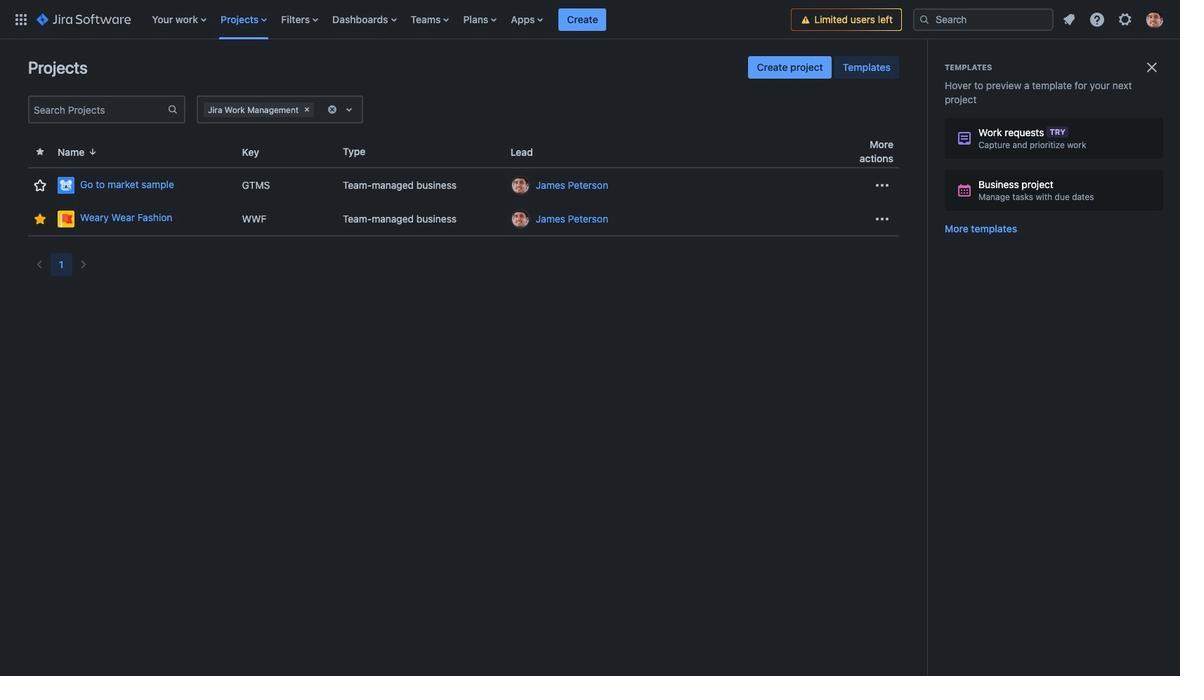 Task type: locate. For each thing, give the bounding box(es) containing it.
clear image
[[327, 104, 338, 115]]

banner
[[0, 0, 1181, 39]]

0 vertical spatial more image
[[874, 177, 891, 194]]

1 vertical spatial more image
[[874, 211, 891, 227]]

list item
[[559, 0, 607, 39]]

notifications image
[[1061, 11, 1078, 28]]

search image
[[919, 14, 931, 25]]

group
[[749, 56, 900, 79]]

more image
[[874, 177, 891, 194], [874, 211, 891, 227]]

list
[[145, 0, 792, 39], [1057, 7, 1172, 32]]

primary element
[[8, 0, 792, 39]]

Search field
[[914, 8, 1054, 31]]

settings image
[[1118, 11, 1134, 28]]

jira software image
[[37, 11, 131, 28], [37, 11, 131, 28]]

None search field
[[914, 8, 1054, 31]]

Search Projects text field
[[30, 100, 167, 119]]

2 more image from the top
[[874, 211, 891, 227]]

1 more image from the top
[[874, 177, 891, 194]]

star weary wear fashion image
[[32, 211, 49, 227]]

clear image
[[302, 104, 313, 115]]

your profile and settings image
[[1147, 11, 1164, 28]]



Task type: describe. For each thing, give the bounding box(es) containing it.
1 horizontal spatial list
[[1057, 7, 1172, 32]]

open image
[[341, 101, 358, 118]]

next image
[[75, 257, 92, 273]]

appswitcher icon image
[[13, 11, 30, 28]]

help image
[[1089, 11, 1106, 28]]

star go to market sample image
[[32, 177, 49, 194]]

close image
[[1144, 59, 1161, 76]]

previous image
[[31, 257, 48, 273]]

0 horizontal spatial list
[[145, 0, 792, 39]]



Task type: vqa. For each thing, say whether or not it's contained in the screenshot.
the Notifications "image"
yes



